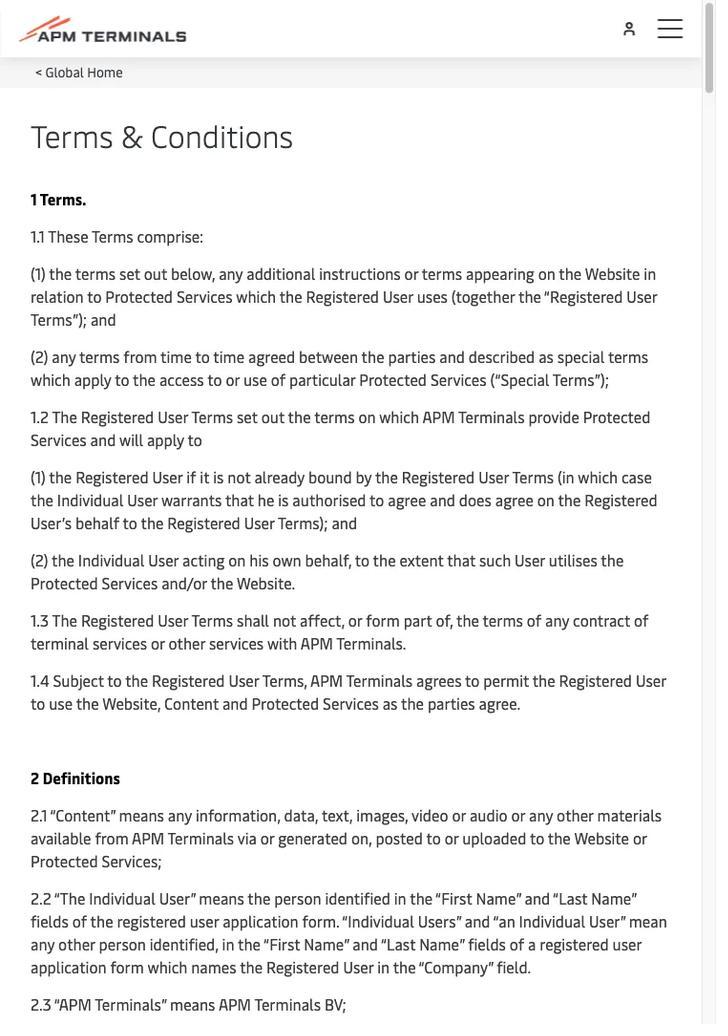 Task type: vqa. For each thing, say whether or not it's contained in the screenshot.
1st The
yes



Task type: describe. For each thing, give the bounding box(es) containing it.
utilises
[[549, 550, 598, 570]]

1.1
[[31, 226, 45, 246]]

("special
[[491, 369, 550, 389]]

use inside '1.4 subject to the registered user terms, apm terminals agrees to permit the registered user to use the website, content and protected services as the parties agree.'
[[49, 693, 73, 713]]

1 services from the left
[[93, 633, 147, 653]]

terms,
[[263, 670, 307, 691]]

of left "a" at bottom right
[[510, 934, 525, 954]]

1 vertical spatial fields
[[468, 934, 506, 954]]

terms down 1.1 these terms comprise:
[[75, 263, 116, 283]]

terms left &
[[31, 114, 113, 155]]

as inside (2) any terms from time to time agreed between the parties and described as special terms which apply to the access to or use of particular protected services ("special terms");
[[539, 346, 554, 367]]

and/or
[[162, 572, 207, 593]]

comprise:
[[137, 226, 204, 246]]

1 vertical spatial "last
[[381, 934, 416, 954]]

to inside 1.2 the registered user terms set out the terms on which apm terminals provide protected services and will apply to
[[188, 429, 202, 450]]

services inside "(1) the terms set out below, any additional instructions or terms appearing on the website in relation to protected services which the registered user uses (together the "registered user terms"); and"
[[177, 286, 233, 306]]

terminals inside 2.1 "content" means any information, data, text, images, video or audio or any other materials available from apm terminals via or generated on, posted to or uploaded to the website or protected services;
[[168, 828, 234, 848]]

terminals inside '1.4 subject to the registered user terms, apm terminals agrees to permit the registered user to use the website, content and protected services as the parties agree.'
[[346, 670, 413, 691]]

these
[[48, 226, 88, 246]]

any left information,
[[168, 805, 192, 825]]

apm inside 1.3 the registered user terms shall not affect, or form part of, the terms of any contract of terminal services or other services with apm terminals.
[[301, 633, 333, 653]]

names
[[191, 957, 237, 977]]

individual down services;
[[89, 888, 156, 908]]

of up permit
[[527, 610, 542, 630]]

other inside 1.3 the registered user terms shall not affect, or form part of, the terms of any contract of terminal services or other services with apm terminals.
[[169, 633, 206, 653]]

1 vertical spatial user
[[613, 934, 642, 954]]

terms);
[[278, 512, 328, 533]]

identified,
[[150, 934, 219, 954]]

(1) for (1) the terms set out below, any additional instructions or terms appearing on the website in relation to protected services which the registered user uses (together the "registered user terms"); and
[[31, 263, 46, 283]]

1 time from the left
[[161, 346, 192, 367]]

terminals inside 1.2 the registered user terms set out the terms on which apm terminals provide protected services and will apply to
[[459, 406, 525, 427]]

of down "the
[[72, 911, 87, 931]]

or up website,
[[151, 633, 165, 653]]

definitions
[[43, 767, 120, 788]]

if
[[187, 466, 196, 487]]

users"
[[418, 911, 462, 931]]

of right contract at the bottom right of page
[[635, 610, 649, 630]]

any inside 1.3 the registered user terms shall not affect, or form part of, the terms of any contract of terminal services or other services with apm terminals.
[[546, 610, 570, 630]]

0 horizontal spatial application
[[31, 957, 107, 977]]

apply inside (2) any terms from time to time agreed between the parties and described as special terms which apply to the access to or use of particular protected services ("special terms");
[[74, 369, 111, 389]]

1 terms.
[[31, 188, 86, 209]]

behalf
[[76, 512, 119, 533]]

"company"
[[419, 957, 493, 977]]

on,
[[352, 828, 372, 848]]

1 horizontal spatial registered
[[540, 934, 609, 954]]

to right agrees
[[466, 670, 480, 691]]

acting
[[183, 550, 225, 570]]

terms inside 1.3 the registered user terms shall not affect, or form part of, the terms of any contract of terminal services or other services with apm terminals.
[[192, 610, 233, 630]]

as inside '1.4 subject to the registered user terms, apm terminals agrees to permit the registered user to use the website, content and protected services as the parties agree.'
[[383, 693, 398, 713]]

bound
[[309, 466, 352, 487]]

0 vertical spatial user"
[[159, 888, 195, 908]]

that inside (1) the registered user if it is not already bound by the registered user terms (in which case the individual user warrants that he is authorised to agree and does agree on the registered user's behalf to the registered user terms); and
[[226, 489, 254, 510]]

terms right special
[[609, 346, 649, 367]]

or right video
[[452, 805, 466, 825]]

protected inside 1.2 the registered user terms set out the terms on which apm terminals provide protected services and will apply to
[[584, 406, 651, 427]]

2.3
[[31, 994, 51, 1014]]

own
[[273, 550, 302, 570]]

not inside (1) the registered user if it is not already bound by the registered user terms (in which case the individual user warrants that he is authorised to agree and does agree on the registered user's behalf to the registered user terms); and
[[228, 466, 251, 487]]

< global home
[[35, 62, 123, 80]]

or right via
[[261, 828, 275, 848]]

1 horizontal spatial person
[[275, 888, 322, 908]]

protected inside 2.1 "content" means any information, data, text, images, video or audio or any other materials available from apm terminals via or generated on, posted to or uploaded to the website or protected services;
[[31, 851, 98, 871]]

and left does
[[430, 489, 456, 510]]

services inside '1.4 subject to the registered user terms, apm terminals agrees to permit the registered user to use the website, content and protected services as the parties agree.'
[[323, 693, 379, 713]]

2 services from the left
[[209, 633, 264, 653]]

or right audio
[[512, 805, 526, 825]]

website,
[[102, 693, 161, 713]]

protected inside '1.4 subject to the registered user terms, apm terminals agrees to permit the registered user to use the website, content and protected services as the parties agree.'
[[252, 693, 319, 713]]

behalf,
[[305, 550, 352, 570]]

a
[[529, 934, 537, 954]]

or down materials
[[634, 828, 648, 848]]

(together
[[452, 286, 516, 306]]

identified
[[325, 888, 391, 908]]

(2) the individual user acting on his own behalf, to the extent that such user utilises the protected services and/or the website.
[[31, 550, 624, 593]]

registered down contract at the bottom right of page
[[560, 670, 633, 691]]

1 agree from the left
[[388, 489, 427, 510]]

particular
[[290, 369, 356, 389]]

conditions
[[151, 114, 294, 155]]

services;
[[102, 851, 162, 871]]

affect,
[[300, 610, 345, 630]]

registered down warrants on the left top of the page
[[168, 512, 241, 533]]

to up website,
[[107, 670, 122, 691]]

special
[[558, 346, 605, 367]]

terms inside (1) the registered user if it is not already bound by the registered user terms (in which case the individual user warrants that he is authorised to agree and does agree on the registered user's behalf to the registered user terms); and
[[513, 466, 554, 487]]

2 definitions
[[31, 767, 120, 788]]

his
[[250, 550, 269, 570]]

(1) the registered user if it is not already bound by the registered user terms (in which case the individual user warrants that he is authorised to agree and does agree on the registered user's behalf to the registered user terms); and
[[31, 466, 658, 533]]

extent
[[400, 550, 444, 570]]

1
[[31, 188, 37, 209]]

and down authorised
[[332, 512, 358, 533]]

to right access
[[208, 369, 222, 389]]

to down video
[[427, 828, 441, 848]]

relation
[[31, 286, 84, 306]]

terminal
[[31, 633, 89, 653]]

registered inside 1.3 the registered user terms shall not affect, or form part of, the terms of any contract of terminal services or other services with apm terminals.
[[81, 610, 154, 630]]

means inside 2.1 "content" means any information, data, text, images, video or audio or any other materials available from apm terminals via or generated on, posted to or uploaded to the website or protected services;
[[119, 805, 164, 825]]

"the
[[54, 888, 85, 908]]

registered down 'case'
[[585, 489, 658, 510]]

individual up "a" at bottom right
[[520, 911, 586, 931]]

images,
[[357, 805, 409, 825]]

parties inside (2) any terms from time to time agreed between the parties and described as special terms which apply to the access to or use of particular protected services ("special terms");
[[388, 346, 436, 367]]

any inside 2.2 "the individual user" means the person identified in the "first name" and "last name" fields of the registered user application form. "individual users" and "an individual user" mean any other person identified, in the "first name" and "last name" fields of a registered user application form which names the registered user in the "company" field.
[[31, 934, 55, 954]]

terms right these
[[92, 226, 133, 246]]

or inside (2) any terms from time to time agreed between the parties and described as special terms which apply to the access to or use of particular protected services ("special terms");
[[226, 369, 240, 389]]

which inside 1.2 the registered user terms set out the terms on which apm terminals provide protected services and will apply to
[[380, 406, 420, 427]]

provide
[[529, 406, 580, 427]]

will
[[120, 429, 143, 450]]

registered down will
[[76, 466, 149, 487]]

information,
[[196, 805, 281, 825]]

individual inside (1) the registered user if it is not already bound by the registered user terms (in which case the individual user warrants that he is authorised to agree and does agree on the registered user's behalf to the registered user terms); and
[[57, 489, 124, 510]]

with
[[268, 633, 298, 653]]

name" up mean
[[592, 888, 637, 908]]

0 vertical spatial application
[[223, 911, 299, 931]]

2.1
[[31, 805, 47, 825]]

apm inside 2.1 "content" means any information, data, text, images, video or audio or any other materials available from apm terminals via or generated on, posted to or uploaded to the website or protected services;
[[132, 828, 164, 848]]

(2) any terms from time to time agreed between the parties and described as special terms which apply to the access to or use of particular protected services ("special terms");
[[31, 346, 649, 389]]

authorised
[[293, 489, 367, 510]]

on inside "(1) the terms set out below, any additional instructions or terms appearing on the website in relation to protected services which the registered user uses (together the "registered user terms"); and"
[[539, 263, 556, 283]]

registered up does
[[402, 466, 475, 487]]

video
[[412, 805, 449, 825]]

and up "a" at bottom right
[[525, 888, 551, 908]]

terms down relation
[[79, 346, 120, 367]]

or up terminals.
[[349, 610, 363, 630]]

and inside 1.2 the registered user terms set out the terms on which apm terminals provide protected services and will apply to
[[90, 429, 116, 450]]

user inside 2.2 "the individual user" means the person identified in the "first name" and "last name" fields of the registered user application form. "individual users" and "an individual user" mean any other person identified, in the "first name" and "last name" fields of a registered user application form which names the registered user in the "company" field.
[[343, 957, 374, 977]]

parties inside '1.4 subject to the registered user terms, apm terminals agrees to permit the registered user to use the website, content and protected services as the parties agree.'
[[428, 693, 476, 713]]

agreed
[[248, 346, 296, 367]]

1.1 these terms comprise:
[[31, 226, 204, 246]]

data,
[[284, 805, 319, 825]]

out inside 1.2 the registered user terms set out the terms on which apm terminals provide protected services and will apply to
[[262, 406, 285, 427]]

"content"
[[50, 805, 115, 825]]

2.3 "apm terminals" means apm terminals bv;
[[31, 994, 347, 1014]]

terms"); for (2) any terms from time to time agreed between the parties and described as special terms which apply to the access to or use of particular protected services ("special terms");
[[553, 369, 610, 389]]

uses
[[417, 286, 448, 306]]

"individual
[[342, 911, 415, 931]]

terminals left bv;
[[255, 994, 321, 1014]]

(1) the terms set out below, any additional instructions or terms appearing on the website in relation to protected services which the registered user uses (together the "registered user terms"); and
[[31, 263, 658, 329]]

1 horizontal spatial "last
[[553, 888, 588, 908]]

terminals.
[[337, 633, 407, 653]]

terms & conditions
[[31, 114, 294, 155]]

of,
[[436, 610, 453, 630]]

from inside 2.1 "content" means any information, data, text, images, video or audio or any other materials available from apm terminals via or generated on, posted to or uploaded to the website or protected services;
[[95, 828, 129, 848]]

to down "by"
[[370, 489, 385, 510]]

set inside 1.2 the registered user terms set out the terms on which apm terminals provide protected services and will apply to
[[237, 406, 258, 427]]

"registered
[[544, 286, 624, 306]]

means inside 2.2 "the individual user" means the person identified in the "first name" and "last name" fields of the registered user application form. "individual users" and "an individual user" mean any other person identified, in the "first name" and "last name" fields of a registered user application form which names the registered user in the "company" field.
[[199, 888, 244, 908]]

posted
[[376, 828, 423, 848]]

which inside (2) any terms from time to time agreed between the parties and described as special terms which apply to the access to or use of particular protected services ("special terms");
[[31, 369, 71, 389]]

terms inside 1.2 the registered user terms set out the terms on which apm terminals provide protected services and will apply to
[[192, 406, 233, 427]]

mean
[[630, 911, 668, 931]]

global
[[45, 62, 84, 80]]

materials
[[598, 805, 662, 825]]

the for 1.3
[[52, 610, 77, 630]]



Task type: locate. For each thing, give the bounding box(es) containing it.
individual up behalf
[[57, 489, 124, 510]]

and
[[91, 309, 116, 329], [440, 346, 465, 367], [90, 429, 116, 450], [430, 489, 456, 510], [332, 512, 358, 533], [223, 693, 248, 713], [525, 888, 551, 908], [465, 911, 491, 931], [353, 934, 378, 954]]

(1) up user's
[[31, 466, 46, 487]]

means
[[119, 805, 164, 825], [199, 888, 244, 908], [170, 994, 215, 1014]]

or down video
[[445, 828, 459, 848]]

terminals
[[459, 406, 525, 427], [346, 670, 413, 691], [168, 828, 234, 848], [255, 994, 321, 1014]]

on
[[539, 263, 556, 283], [359, 406, 376, 427], [538, 489, 555, 510], [229, 550, 246, 570]]

0 vertical spatial parties
[[388, 346, 436, 367]]

1 vertical spatial as
[[383, 693, 398, 713]]

services
[[93, 633, 147, 653], [209, 633, 264, 653]]

set
[[120, 263, 140, 283], [237, 406, 258, 427]]

0 horizontal spatial "last
[[381, 934, 416, 954]]

2 (1) from the top
[[31, 466, 46, 487]]

apply
[[74, 369, 111, 389], [147, 429, 184, 450]]

global home link
[[45, 62, 123, 80]]

terminals down information,
[[168, 828, 234, 848]]

to right behalf
[[123, 512, 138, 533]]

2 vertical spatial means
[[170, 994, 215, 1014]]

(in
[[558, 466, 575, 487]]

agree
[[388, 489, 427, 510], [496, 489, 534, 510]]

not inside 1.3 the registered user terms shall not affect, or form part of, the terms of any contract of terminal services or other services with apm terminals.
[[273, 610, 296, 630]]

any
[[219, 263, 243, 283], [52, 346, 76, 367], [546, 610, 570, 630], [168, 805, 192, 825], [529, 805, 554, 825], [31, 934, 55, 954]]

2.2 "the individual user" means the person identified in the "first name" and "last name" fields of the registered user application form. "individual users" and "an individual user" mean any other person identified, in the "first name" and "last name" fields of a registered user application form which names the registered user in the "company" field.
[[31, 888, 668, 977]]

on left his
[[229, 550, 246, 570]]

not up with
[[273, 610, 296, 630]]

agrees
[[417, 670, 462, 691]]

does
[[460, 489, 492, 510]]

1 vertical spatial website
[[575, 828, 630, 848]]

part
[[404, 610, 432, 630]]

below,
[[171, 263, 215, 283]]

form up terminals.
[[366, 610, 400, 630]]

1 vertical spatial parties
[[428, 693, 476, 713]]

person up form.
[[275, 888, 322, 908]]

0 vertical spatial registered
[[117, 911, 186, 931]]

registered up terminal
[[81, 610, 154, 630]]

which inside "(1) the terms set out below, any additional instructions or terms appearing on the website in relation to protected services which the registered user uses (together the "registered user terms"); and"
[[236, 286, 276, 306]]

that
[[226, 489, 254, 510], [447, 550, 476, 570]]

0 vertical spatial user
[[190, 911, 219, 931]]

in
[[645, 263, 657, 283], [394, 888, 407, 908], [222, 934, 235, 954], [378, 957, 390, 977]]

or inside "(1) the terms set out below, any additional instructions or terms appearing on the website in relation to protected services which the registered user uses (together the "registered user terms"); and"
[[405, 263, 419, 283]]

(1) up relation
[[31, 263, 46, 283]]

shall
[[237, 610, 269, 630]]

0 horizontal spatial registered
[[117, 911, 186, 931]]

on inside (2) the individual user acting on his own behalf, to the extent that such user utilises the protected services and/or the website.
[[229, 550, 246, 570]]

use down the subject on the left of page
[[49, 693, 73, 713]]

form.
[[303, 911, 340, 931]]

registered up the "identified,"
[[117, 911, 186, 931]]

(2) down user's
[[31, 550, 48, 570]]

(1) inside (1) the registered user if it is not already bound by the registered user terms (in which case the individual user warrants that he is authorised to agree and does agree on the registered user's behalf to the registered user terms); and
[[31, 466, 46, 487]]

case
[[622, 466, 653, 487]]

0 horizontal spatial use
[[49, 693, 73, 713]]

services inside 1.2 the registered user terms set out the terms on which apm terminals provide protected services and will apply to
[[31, 429, 87, 450]]

1 vertical spatial application
[[31, 957, 107, 977]]

it
[[200, 466, 210, 487]]

contract
[[574, 610, 631, 630]]

user up the "identified,"
[[190, 911, 219, 931]]

1 vertical spatial from
[[95, 828, 129, 848]]

as left special
[[539, 346, 554, 367]]

1.2
[[31, 406, 49, 427]]

1 horizontal spatial use
[[244, 369, 267, 389]]

2 horizontal spatial other
[[557, 805, 594, 825]]

1 vertical spatial out
[[262, 406, 285, 427]]

1 horizontal spatial user
[[613, 934, 642, 954]]

protected right 'particular'
[[360, 369, 427, 389]]

1 vertical spatial apply
[[147, 429, 184, 450]]

subject
[[53, 670, 104, 691]]

the inside 1.2 the registered user terms set out the terms on which apm terminals provide protected services and will apply to
[[52, 406, 77, 427]]

website
[[586, 263, 641, 283], [575, 828, 630, 848]]

1.2 the registered user terms set out the terms on which apm terminals provide protected services and will apply to
[[31, 406, 651, 450]]

1 horizontal spatial "first
[[436, 888, 473, 908]]

and down 1.1 these terms comprise:
[[91, 309, 116, 329]]

1 horizontal spatial agree
[[496, 489, 534, 510]]

(2) inside (2) the individual user acting on his own behalf, to the extent that such user utilises the protected services and/or the website.
[[31, 550, 48, 570]]

that inside (2) the individual user acting on his own behalf, to the extent that such user utilises the protected services and/or the website.
[[447, 550, 476, 570]]

which down the "identified,"
[[148, 957, 188, 977]]

from up will
[[124, 346, 157, 367]]

name" up '"an'
[[476, 888, 521, 908]]

the inside 1.3 the registered user terms shall not affect, or form part of, the terms of any contract of terminal services or other services with apm terminals.
[[457, 610, 480, 630]]

0 vertical spatial form
[[366, 610, 400, 630]]

that left such
[[447, 550, 476, 570]]

as down terminals.
[[383, 693, 398, 713]]

1 horizontal spatial as
[[539, 346, 554, 367]]

1 horizontal spatial fields
[[468, 934, 506, 954]]

which inside 2.2 "the individual user" means the person identified in the "first name" and "last name" fields of the registered user application form. "individual users" and "an individual user" mean any other person identified, in the "first name" and "last name" fields of a registered user application form which names the registered user in the "company" field.
[[148, 957, 188, 977]]

terms down 'particular'
[[315, 406, 355, 427]]

person up terminals"
[[99, 934, 146, 954]]

not right it in the top of the page
[[228, 466, 251, 487]]

1 vertical spatial form
[[110, 957, 144, 977]]

and right content
[[223, 693, 248, 713]]

0 horizontal spatial not
[[228, 466, 251, 487]]

protected up 1.3
[[31, 572, 98, 593]]

0 horizontal spatial terms");
[[31, 309, 87, 329]]

0 horizontal spatial set
[[120, 263, 140, 283]]

0 vertical spatial use
[[244, 369, 267, 389]]

user inside 1.2 the registered user terms set out the terms on which apm terminals provide protected services and will apply to
[[158, 406, 188, 427]]

1 horizontal spatial application
[[223, 911, 299, 931]]

out
[[144, 263, 167, 283], [262, 406, 285, 427]]

1 vertical spatial use
[[49, 693, 73, 713]]

0 horizontal spatial agree
[[388, 489, 427, 510]]

and inside (2) any terms from time to time agreed between the parties and described as special terms which apply to the access to or use of particular protected services ("special terms");
[[440, 346, 465, 367]]

0 horizontal spatial services
[[93, 633, 147, 653]]

1 horizontal spatial apply
[[147, 429, 184, 450]]

0 vertical spatial not
[[228, 466, 251, 487]]

1 (2) from the top
[[31, 346, 48, 367]]

on inside (1) the registered user if it is not already bound by the registered user terms (in which case the individual user warrants that he is authorised to agree and does agree on the registered user's behalf to the registered user terms); and
[[538, 489, 555, 510]]

0 vertical spatial apply
[[74, 369, 111, 389]]

0 vertical spatial as
[[539, 346, 554, 367]]

terms left (in in the right top of the page
[[513, 466, 554, 487]]

generated
[[278, 828, 348, 848]]

0 vertical spatial (2)
[[31, 346, 48, 367]]

2 the from the top
[[52, 610, 77, 630]]

user's
[[31, 512, 72, 533]]

0 horizontal spatial that
[[226, 489, 254, 510]]

0 horizontal spatial "first
[[264, 934, 300, 954]]

any down relation
[[52, 346, 76, 367]]

(2) for (2) the individual user acting on his own behalf, to the extent that such user utilises the protected services and/or the website.
[[31, 550, 48, 570]]

1 vertical spatial (1)
[[31, 466, 46, 487]]

1 vertical spatial not
[[273, 610, 296, 630]]

registered up content
[[152, 670, 225, 691]]

home
[[87, 62, 123, 80]]

uploaded
[[463, 828, 527, 848]]

form inside 1.3 the registered user terms shall not affect, or form part of, the terms of any contract of terminal services or other services with apm terminals.
[[366, 610, 400, 630]]

1 (1) from the top
[[31, 263, 46, 283]]

2.2
[[31, 888, 51, 908]]

"an
[[493, 911, 516, 931]]

set inside "(1) the terms set out below, any additional instructions or terms appearing on the website in relation to protected services which the registered user uses (together the "registered user terms"); and"
[[120, 263, 140, 283]]

set down agreed
[[237, 406, 258, 427]]

terms right of,
[[483, 610, 524, 630]]

0 vertical spatial out
[[144, 263, 167, 283]]

0 vertical spatial set
[[120, 263, 140, 283]]

1 horizontal spatial that
[[447, 550, 476, 570]]

user
[[190, 911, 219, 931], [613, 934, 642, 954]]

2 (2) from the top
[[31, 550, 48, 570]]

to inside "(1) the terms set out below, any additional instructions or terms appearing on the website in relation to protected services which the registered user uses (together the "registered user terms"); and"
[[87, 286, 102, 306]]

1 horizontal spatial other
[[169, 633, 206, 653]]

name"
[[476, 888, 521, 908], [592, 888, 637, 908], [304, 934, 349, 954], [420, 934, 465, 954]]

1 horizontal spatial not
[[273, 610, 296, 630]]

to right relation
[[87, 286, 102, 306]]

terms"); inside "(1) the terms set out below, any additional instructions or terms appearing on the website in relation to protected services which the registered user uses (together the "registered user terms"); and"
[[31, 309, 87, 329]]

the for 1.2
[[52, 406, 77, 427]]

access
[[160, 369, 204, 389]]

apm
[[423, 406, 455, 427], [301, 633, 333, 653], [311, 670, 343, 691], [132, 828, 164, 848], [219, 994, 251, 1014]]

0 vertical spatial that
[[226, 489, 254, 510]]

0 horizontal spatial form
[[110, 957, 144, 977]]

which inside (1) the registered user if it is not already bound by the registered user terms (in which case the individual user warrants that he is authorised to agree and does agree on the registered user's behalf to the registered user terms); and
[[578, 466, 618, 487]]

terms.
[[40, 188, 86, 209]]

1 horizontal spatial time
[[213, 346, 245, 367]]

0 horizontal spatial apply
[[74, 369, 111, 389]]

registered inside "(1) the terms set out below, any additional instructions or terms appearing on the website in relation to protected services which the registered user uses (together the "registered user terms"); and"
[[306, 286, 379, 306]]

0 vertical spatial fields
[[31, 911, 69, 931]]

terms"); for (1) the terms set out below, any additional instructions or terms appearing on the website in relation to protected services which the registered user uses (together the "registered user terms"); and
[[31, 309, 87, 329]]

fields down '"an'
[[468, 934, 506, 954]]

0 vertical spatial website
[[586, 263, 641, 283]]

form up terminals"
[[110, 957, 144, 977]]

0 horizontal spatial other
[[58, 934, 95, 954]]

website inside 2.1 "content" means any information, data, text, images, video or audio or any other materials available from apm terminals via or generated on, posted to or uploaded to the website or protected services;
[[575, 828, 630, 848]]

0 vertical spatial person
[[275, 888, 322, 908]]

protected down available
[[31, 851, 98, 871]]

1 vertical spatial means
[[199, 888, 244, 908]]

registered up will
[[81, 406, 154, 427]]

"last
[[553, 888, 588, 908], [381, 934, 416, 954]]

apm inside '1.4 subject to the registered user terms, apm terminals agrees to permit the registered user to use the website, content and protected services as the parties agree.'
[[311, 670, 343, 691]]

apm inside 1.2 the registered user terms set out the terms on which apm terminals provide protected services and will apply to
[[423, 406, 455, 427]]

additional
[[247, 263, 316, 283]]

services inside (2) any terms from time to time agreed between the parties and described as special terms which apply to the access to or use of particular protected services ("special terms");
[[431, 369, 487, 389]]

0 vertical spatial the
[[52, 406, 77, 427]]

described
[[469, 346, 535, 367]]

which down additional at the top
[[236, 286, 276, 306]]

1.4
[[31, 670, 49, 691]]

individual
[[57, 489, 124, 510], [78, 550, 145, 570], [89, 888, 156, 908], [520, 911, 586, 931]]

and inside '1.4 subject to the registered user terms, apm terminals agrees to permit the registered user to use the website, content and protected services as the parties agree.'
[[223, 693, 248, 713]]

0 vertical spatial (1)
[[31, 263, 46, 283]]

to left access
[[115, 369, 129, 389]]

in inside "(1) the terms set out below, any additional instructions or terms appearing on the website in relation to protected services which the registered user uses (together the "registered user terms"); and"
[[645, 263, 657, 283]]

any left contract at the bottom right of page
[[546, 610, 570, 630]]

any right audio
[[529, 805, 554, 825]]

individual inside (2) the individual user acting on his own behalf, to the extent that such user utilises the protected services and/or the website.
[[78, 550, 145, 570]]

such
[[480, 550, 511, 570]]

terminals"
[[95, 994, 166, 1014]]

1 vertical spatial "first
[[264, 934, 300, 954]]

to right behalf,
[[355, 550, 370, 570]]

user
[[383, 286, 414, 306], [627, 286, 658, 306], [158, 406, 188, 427], [152, 466, 183, 487], [479, 466, 509, 487], [127, 489, 158, 510], [244, 512, 275, 533], [148, 550, 179, 570], [515, 550, 546, 570], [158, 610, 188, 630], [229, 670, 259, 691], [636, 670, 667, 691], [343, 957, 374, 977]]

is
[[213, 466, 224, 487], [278, 489, 289, 510]]

1 horizontal spatial set
[[237, 406, 258, 427]]

to right uploaded
[[530, 828, 545, 848]]

0 vertical spatial from
[[124, 346, 157, 367]]

registered
[[306, 286, 379, 306], [81, 406, 154, 427], [76, 466, 149, 487], [402, 466, 475, 487], [585, 489, 658, 510], [168, 512, 241, 533], [81, 610, 154, 630], [152, 670, 225, 691], [560, 670, 633, 691], [267, 957, 340, 977]]

to inside (2) the individual user acting on his own behalf, to the extent that such user utilises the protected services and/or the website.
[[355, 550, 370, 570]]

any right below,
[[219, 263, 243, 283]]

parties down agrees
[[428, 693, 476, 713]]

1 vertical spatial user"
[[590, 911, 626, 931]]

registered
[[117, 911, 186, 931], [540, 934, 609, 954]]

registered inside 1.2 the registered user terms set out the terms on which apm terminals provide protected services and will apply to
[[81, 406, 154, 427]]

use
[[244, 369, 267, 389], [49, 693, 73, 713]]

to up access
[[195, 346, 210, 367]]

the
[[52, 406, 77, 427], [52, 610, 77, 630]]

(1) inside "(1) the terms set out below, any additional instructions or terms appearing on the website in relation to protected services which the registered user uses (together the "registered user terms"); and"
[[31, 263, 46, 283]]

1 vertical spatial other
[[557, 805, 594, 825]]

1 vertical spatial registered
[[540, 934, 609, 954]]

from inside (2) any terms from time to time agreed between the parties and described as special terms which apply to the access to or use of particular protected services ("special terms");
[[124, 346, 157, 367]]

use inside (2) any terms from time to time agreed between the parties and described as special terms which apply to the access to or use of particular protected services ("special terms");
[[244, 369, 267, 389]]

0 horizontal spatial person
[[99, 934, 146, 954]]

0 horizontal spatial is
[[213, 466, 224, 487]]

the inside 1.3 the registered user terms shall not affect, or form part of, the terms of any contract of terminal services or other services with apm terminals.
[[52, 610, 77, 630]]

2 agree from the left
[[496, 489, 534, 510]]

time up access
[[161, 346, 192, 367]]

between
[[299, 346, 358, 367]]

audio
[[470, 805, 508, 825]]

0 horizontal spatial user
[[190, 911, 219, 931]]

on up "registered on the right
[[539, 263, 556, 283]]

1 horizontal spatial out
[[262, 406, 285, 427]]

services down 1.2 at the top left of the page
[[31, 429, 87, 450]]

which right (in in the right top of the page
[[578, 466, 618, 487]]

permit
[[484, 670, 530, 691]]

of inside (2) any terms from time to time agreed between the parties and described as special terms which apply to the access to or use of particular protected services ("special terms");
[[271, 369, 286, 389]]

0 horizontal spatial as
[[383, 693, 398, 713]]

other left materials
[[557, 805, 594, 825]]

the inside 1.2 the registered user terms set out the terms on which apm terminals provide protected services and will apply to
[[288, 406, 311, 427]]

user down mean
[[613, 934, 642, 954]]

registered down form.
[[267, 957, 340, 977]]

form inside 2.2 "the individual user" means the person identified in the "first name" and "last name" fields of the registered user application form. "individual users" and "an individual user" mean any other person identified, in the "first name" and "last name" fields of a registered user application form which names the registered user in the "company" field.
[[110, 957, 144, 977]]

by
[[356, 466, 372, 487]]

1 vertical spatial (2)
[[31, 550, 48, 570]]

1.3
[[31, 610, 49, 630]]

the inside 2.1 "content" means any information, data, text, images, video or audio or any other materials available from apm terminals via or generated on, posted to or uploaded to the website or protected services;
[[548, 828, 571, 848]]

that left he
[[226, 489, 254, 510]]

(2) inside (2) any terms from time to time agreed between the parties and described as special terms which apply to the access to or use of particular protected services ("special terms");
[[31, 346, 48, 367]]

1 horizontal spatial is
[[278, 489, 289, 510]]

already
[[255, 466, 305, 487]]

field.
[[497, 957, 532, 977]]

out inside "(1) the terms set out below, any additional instructions or terms appearing on the website in relation to protected services which the registered user uses (together the "registered user terms"); and"
[[144, 263, 167, 283]]

1.4 subject to the registered user terms, apm terminals agrees to permit the registered user to use the website, content and protected services as the parties agree.
[[31, 670, 667, 713]]

0 vertical spatial terms");
[[31, 309, 87, 329]]

(1)
[[31, 263, 46, 283], [31, 466, 46, 487]]

terms"); inside (2) any terms from time to time agreed between the parties and described as special terms which apply to the access to or use of particular protected services ("special terms");
[[553, 369, 610, 389]]

0 horizontal spatial user"
[[159, 888, 195, 908]]

1 vertical spatial terms");
[[553, 369, 610, 389]]

1 vertical spatial set
[[237, 406, 258, 427]]

time left agreed
[[213, 346, 245, 367]]

services down shall
[[209, 633, 264, 653]]

2
[[31, 767, 39, 788]]

0 vertical spatial other
[[169, 633, 206, 653]]

parties down uses
[[388, 346, 436, 367]]

is right it in the top of the page
[[213, 466, 224, 487]]

2 vertical spatial other
[[58, 934, 95, 954]]

protected inside "(1) the terms set out below, any additional instructions or terms appearing on the website in relation to protected services which the registered user uses (together the "registered user terms"); and"
[[105, 286, 173, 306]]

warrants
[[161, 489, 222, 510]]

registered inside 2.2 "the individual user" means the person identified in the "first name" and "last name" fields of the registered user application form. "individual users" and "an individual user" mean any other person identified, in the "first name" and "last name" fields of a registered user application form which names the registered user in the "company" field.
[[267, 957, 340, 977]]

1 horizontal spatial user"
[[590, 911, 626, 931]]

which down (2) any terms from time to time agreed between the parties and described as special terms which apply to the access to or use of particular protected services ("special terms");
[[380, 406, 420, 427]]

and down '"individual'
[[353, 934, 378, 954]]

terminals down ("special
[[459, 406, 525, 427]]

name" down form.
[[304, 934, 349, 954]]

"first
[[436, 888, 473, 908], [264, 934, 300, 954]]

0 vertical spatial is
[[213, 466, 224, 487]]

website inside "(1) the terms set out below, any additional instructions or terms appearing on the website in relation to protected services which the registered user uses (together the "registered user terms"); and"
[[586, 263, 641, 283]]

(1) for (1) the registered user if it is not already bound by the registered user terms (in which case the individual user warrants that he is authorised to agree and does agree on the registered user's behalf to the registered user terms); and
[[31, 466, 46, 487]]

0 horizontal spatial time
[[161, 346, 192, 367]]

terms"); down special
[[553, 369, 610, 389]]

0 horizontal spatial fields
[[31, 911, 69, 931]]

or up uses
[[405, 263, 419, 283]]

0 horizontal spatial out
[[144, 263, 167, 283]]

other down "the
[[58, 934, 95, 954]]

agree up 'extent'
[[388, 489, 427, 510]]

and inside "(1) the terms set out below, any additional instructions or terms appearing on the website in relation to protected services which the registered user uses (together the "registered user terms"); and"
[[91, 309, 116, 329]]

services inside (2) the individual user acting on his own behalf, to the extent that such user utilises the protected services and/or the website.
[[102, 572, 158, 593]]

2 time from the left
[[213, 346, 245, 367]]

on inside 1.2 the registered user terms set out the terms on which apm terminals provide protected services and will apply to
[[359, 406, 376, 427]]

other inside 2.1 "content" means any information, data, text, images, video or audio or any other materials available from apm terminals via or generated on, posted to or uploaded to the website or protected services;
[[557, 805, 594, 825]]

from
[[124, 346, 157, 367], [95, 828, 129, 848]]

means up the "identified,"
[[199, 888, 244, 908]]

1 vertical spatial person
[[99, 934, 146, 954]]

means down names
[[170, 994, 215, 1014]]

any inside (2) any terms from time to time agreed between the parties and described as special terms which apply to the access to or use of particular protected services ("special terms");
[[52, 346, 76, 367]]

(2) for (2) any terms from time to time agreed between the parties and described as special terms which apply to the access to or use of particular protected services ("special terms");
[[31, 346, 48, 367]]

and left '"an'
[[465, 911, 491, 931]]

the
[[49, 263, 72, 283], [559, 263, 582, 283], [280, 286, 303, 306], [519, 286, 542, 306], [362, 346, 385, 367], [133, 369, 156, 389], [288, 406, 311, 427], [49, 466, 72, 487], [376, 466, 398, 487], [31, 489, 53, 510], [559, 489, 581, 510], [141, 512, 164, 533], [52, 550, 75, 570], [373, 550, 396, 570], [601, 550, 624, 570], [211, 572, 234, 593], [457, 610, 480, 630], [125, 670, 148, 691], [533, 670, 556, 691], [76, 693, 99, 713], [401, 693, 424, 713], [548, 828, 571, 848], [248, 888, 271, 908], [410, 888, 433, 908], [90, 911, 113, 931], [238, 934, 261, 954], [240, 957, 263, 977], [393, 957, 416, 977]]

1 horizontal spatial terms");
[[553, 369, 610, 389]]

content
[[164, 693, 219, 713]]

1 vertical spatial the
[[52, 610, 77, 630]]

user"
[[159, 888, 195, 908], [590, 911, 626, 931]]

to down 1.4
[[31, 693, 45, 713]]

0 vertical spatial "last
[[553, 888, 588, 908]]

1 horizontal spatial services
[[209, 633, 264, 653]]

name" down users"
[[420, 934, 465, 954]]

"apm
[[54, 994, 92, 1014]]

other inside 2.2 "the individual user" means the person identified in the "first name" and "last name" fields of the registered user application form. "individual users" and "an individual user" mean any other person identified, in the "first name" and "last name" fields of a registered user application form which names the registered user in the "company" field.
[[58, 934, 95, 954]]

terms inside 1.3 the registered user terms shall not affect, or form part of, the terms of any contract of terminal services or other services with apm terminals.
[[483, 610, 524, 630]]

<
[[35, 62, 42, 80]]

any inside "(1) the terms set out below, any additional instructions or terms appearing on the website in relation to protected services which the registered user uses (together the "registered user terms"); and"
[[219, 263, 243, 283]]

protected inside (2) any terms from time to time agreed between the parties and described as special terms which apply to the access to or use of particular protected services ("special terms");
[[360, 369, 427, 389]]

protected inside (2) the individual user acting on his own behalf, to the extent that such user utilises the protected services and/or the website.
[[31, 572, 98, 593]]

text,
[[322, 805, 353, 825]]

1 vertical spatial that
[[447, 550, 476, 570]]

1 the from the top
[[52, 406, 77, 427]]

fields down 2.2
[[31, 911, 69, 931]]

2.1 "content" means any information, data, text, images, video or audio or any other materials available from apm terminals via or generated on, posted to or uploaded to the website or protected services;
[[31, 805, 662, 871]]

1 horizontal spatial form
[[366, 610, 400, 630]]

0 vertical spatial "first
[[436, 888, 473, 908]]

apply inside 1.2 the registered user terms set out the terms on which apm terminals provide protected services and will apply to
[[147, 429, 184, 450]]

terms inside 1.2 the registered user terms set out the terms on which apm terminals provide protected services and will apply to
[[315, 406, 355, 427]]

user inside 1.3 the registered user terms shall not affect, or form part of, the terms of any contract of terminal services or other services with apm terminals.
[[158, 610, 188, 630]]

0 vertical spatial means
[[119, 805, 164, 825]]

apply left access
[[74, 369, 111, 389]]

and left described
[[440, 346, 465, 367]]

means up services;
[[119, 805, 164, 825]]

1 vertical spatial is
[[278, 489, 289, 510]]

(2) up 1.2 at the top left of the page
[[31, 346, 48, 367]]

terms up uses
[[422, 263, 463, 283]]

on up 'utilises'
[[538, 489, 555, 510]]

appearing
[[466, 263, 535, 283]]

1.3 the registered user terms shall not affect, or form part of, the terms of any contract of terminal services or other services with apm terminals.
[[31, 610, 649, 653]]



